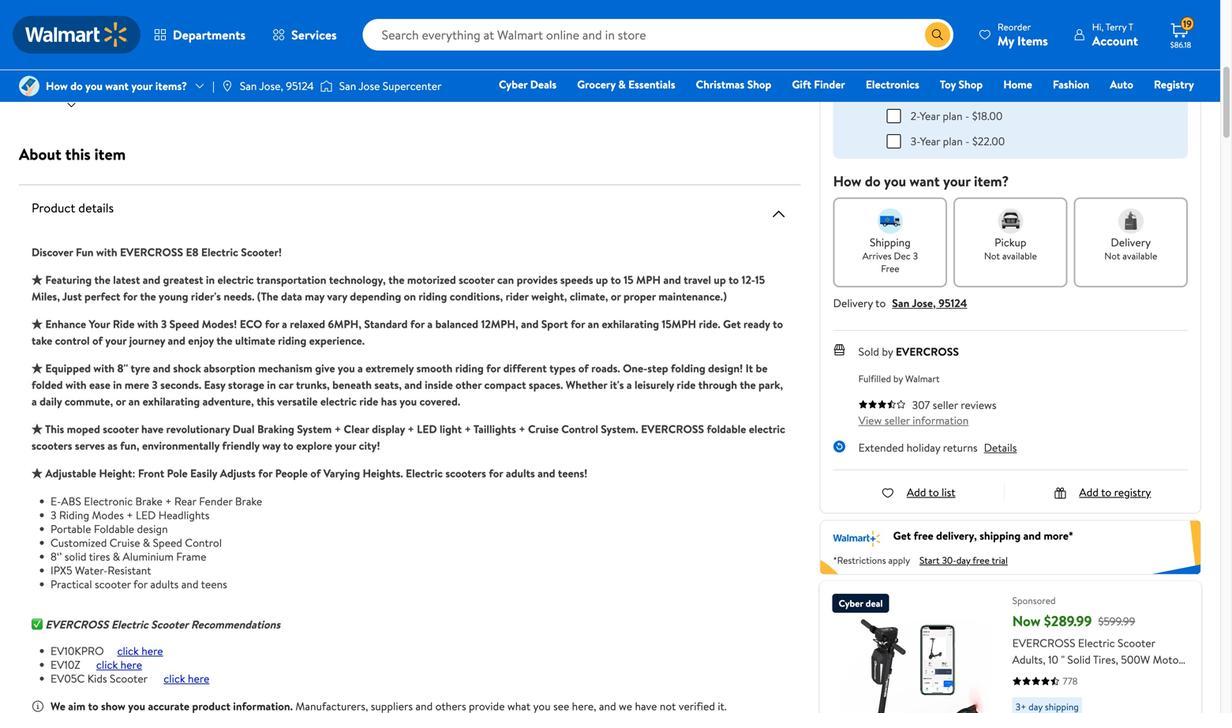 Task type: vqa. For each thing, say whether or not it's contained in the screenshot.
Christmas
yes



Task type: locate. For each thing, give the bounding box(es) containing it.
0 vertical spatial control
[[562, 421, 599, 437]]

1 horizontal spatial riding
[[419, 289, 447, 304]]

and right seats, at the bottom left of page
[[405, 377, 422, 393]]

★ up take
[[32, 316, 43, 332]]

intent image for pickup image
[[999, 208, 1024, 234]]

1 vertical spatial led
[[136, 507, 156, 523]]

riding inside ride. get ready to take control of your journey and enjoy the ultimate riding experience.
[[278, 333, 307, 348]]

1 horizontal spatial delivery
[[1112, 234, 1152, 250]]

revolutionary
[[166, 421, 230, 437]]

rider
[[506, 289, 529, 304]]

about
[[19, 143, 62, 165]]

ev10kpro click here ev10z click here ev05c kids scooter click here
[[51, 643, 210, 686]]

shop right 'toy'
[[959, 77, 984, 92]]

1 vertical spatial this
[[257, 394, 275, 409]]

307
[[913, 397, 931, 413]]

✅
[[32, 617, 43, 632]]

abs
[[61, 494, 81, 509]]

electric up needs.
[[218, 272, 254, 288]]

by right 'fulfilled'
[[894, 372, 904, 385]]

3 right mere
[[152, 377, 158, 393]]

1 horizontal spatial or
[[611, 289, 621, 304]]

0 horizontal spatial 15
[[624, 272, 634, 288]]

delivery for to
[[834, 295, 874, 311]]

standard
[[364, 316, 408, 332]]

may
[[305, 289, 325, 304]]

christmas shop link
[[689, 76, 779, 93]]

greatest
[[163, 272, 203, 288]]

kids
[[87, 671, 107, 686]]

1 shop from the left
[[748, 77, 772, 92]]

of down your
[[92, 333, 103, 348]]

2 horizontal spatial electric
[[749, 421, 786, 437]]

not for delivery
[[1105, 249, 1121, 262]]

portable
[[51, 521, 91, 537]]

1 horizontal spatial want
[[910, 171, 940, 191]]

riding for depending
[[419, 289, 447, 304]]

1 up from the left
[[596, 272, 608, 288]]

do up intent image for shipping
[[865, 171, 881, 191]]

electric right e8
[[201, 244, 238, 260]]

adults down taillights
[[506, 466, 535, 481]]

0 horizontal spatial or
[[116, 394, 126, 409]]

want
[[105, 78, 129, 94], [910, 171, 940, 191]]

electric right foldable at the bottom right
[[749, 421, 786, 437]]

1 vertical spatial an
[[129, 394, 140, 409]]

available inside delivery not available
[[1123, 249, 1158, 262]]

Walmart Site-Wide search field
[[363, 19, 954, 51]]

0 horizontal spatial electric
[[218, 272, 254, 288]]

0 vertical spatial scooter
[[459, 272, 495, 288]]

of
[[92, 333, 103, 348], [579, 361, 589, 376], [311, 466, 321, 481]]

speed down headlights
[[153, 535, 182, 551]]

car
[[279, 377, 294, 393]]

0 vertical spatial this
[[65, 143, 91, 165]]

and left the enjoy
[[168, 333, 186, 348]]

1 vertical spatial or
[[116, 394, 126, 409]]

Search search field
[[363, 19, 954, 51]]

1 horizontal spatial do
[[865, 171, 881, 191]]

this left item
[[65, 143, 91, 165]]

product details image
[[770, 205, 789, 224]]

2 shop from the left
[[959, 77, 984, 92]]

can
[[498, 272, 514, 288]]

, left standard
[[359, 316, 362, 332]]

1 vertical spatial year
[[921, 133, 941, 149]]

add for add to list
[[907, 484, 927, 500]]

exhilarating down proper
[[602, 316, 660, 332]]

shop for toy shop
[[959, 77, 984, 92]]

step
[[648, 361, 669, 376]]

pickup not available
[[985, 234, 1038, 262]]

0 vertical spatial riding
[[419, 289, 447, 304]]

gift finder link
[[785, 76, 853, 93]]

1 horizontal spatial in
[[206, 272, 215, 288]]

1 horizontal spatial of
[[311, 466, 321, 481]]

with up the ease
[[94, 361, 115, 376]]

adults
[[506, 466, 535, 481], [150, 577, 179, 592]]

trunks,
[[296, 377, 330, 393]]

grocery & essentials
[[578, 77, 676, 92]]

cruise inside ★ this moped scooter have revolutionary dual braking system + clear display + led light + taillights + cruise control system. evercross foldable electric scooters serves as fun, environmentally friendly way to explore your city!
[[528, 421, 559, 437]]

storage
[[228, 377, 265, 393]]

0 vertical spatial year
[[920, 108, 941, 123]]

through
[[699, 377, 738, 393]]

0 horizontal spatial seller
[[885, 413, 911, 428]]

30-
[[943, 554, 957, 567]]

seller right '307'
[[933, 397, 959, 413]]

electric inside design! it be folded with ease in mere 3 seconds. easy storage in car trunks, beneath seats, and inside other compact spaces. whether it's a leisurely ride through the park, a daily commute, or an exhilarating adventure, this versatile electric ride has you covered.
[[321, 394, 357, 409]]

2 horizontal spatial electric
[[406, 466, 443, 481]]

for right eco
[[265, 316, 279, 332]]

1 horizontal spatial scooter
[[151, 617, 188, 632]]

brake down adjusts
[[235, 494, 262, 509]]

now $289.99 group
[[820, 581, 1202, 713]]

0 vertical spatial jose,
[[259, 78, 283, 94]]

folded
[[32, 377, 63, 393]]

2 available from the left
[[1123, 249, 1158, 262]]

✅ evercross electric scooter recommendations
[[32, 617, 280, 632]]

0 horizontal spatial available
[[1003, 249, 1038, 262]]

2 ★ from the top
[[32, 316, 43, 332]]

0 horizontal spatial exhilarating
[[143, 394, 200, 409]]

data
[[281, 289, 302, 304]]

15 left 'mph'
[[624, 272, 634, 288]]

year
[[920, 108, 941, 123], [921, 133, 941, 149]]

1 horizontal spatial jose,
[[913, 295, 937, 311]]

fun
[[76, 244, 94, 260]]

:
[[132, 466, 135, 481]]

0 vertical spatial led
[[417, 421, 437, 437]]

0 vertical spatial an
[[588, 316, 600, 332]]

★ featuring the latest and greatest in electric transportation technology, the motorized scooter can provides speeds up to 15 mph and travel up to
[[32, 272, 742, 288]]

12-
[[742, 272, 756, 288]]

scooter down the tires
[[95, 577, 131, 592]]

1 horizontal spatial not
[[1105, 249, 1121, 262]]

0 vertical spatial delivery
[[1112, 234, 1152, 250]]

intent image for shipping image
[[878, 208, 904, 234]]

not inside delivery not available
[[1105, 249, 1121, 262]]

1 year from the top
[[920, 108, 941, 123]]

cruise inside e-abs electronic brake + rear fender brake 3 riding modes + led headlights portable foldable design customized cruise & speed control 8'' solid tires & aluminium frame ipx5 water-resistant practical scooter for adults and teens
[[110, 535, 140, 551]]

$289.99
[[1045, 611, 1093, 631]]

for left people
[[258, 466, 273, 481]]

free right "day"
[[973, 554, 990, 567]]

walmart
[[906, 372, 940, 385]]

0 horizontal spatial ride
[[360, 394, 379, 409]]

0 vertical spatial how
[[46, 78, 68, 94]]

proper
[[624, 289, 656, 304]]

san jose supercenter
[[339, 78, 442, 94]]

1 horizontal spatial exhilarating
[[602, 316, 660, 332]]

1 horizontal spatial  image
[[320, 78, 333, 94]]

a
[[910, 72, 915, 87], [282, 316, 287, 332], [428, 316, 433, 332], [358, 361, 363, 376], [627, 377, 632, 393], [32, 394, 37, 409]]

electric down ★ this moped scooter have revolutionary dual braking system + clear display + led light + taillights + cruise control system. evercross foldable electric scooters serves as fun, environmentally friendly way to explore your city!
[[406, 466, 443, 481]]

delivery up sold
[[834, 295, 874, 311]]

2 year from the top
[[921, 133, 941, 149]]

or inside design! it be folded with ease in mere 3 seconds. easy storage in car trunks, beneath seats, and inside other compact spaces. whether it's a leisurely ride through the park, a daily commute, or an exhilarating adventure, this versatile electric ride has you covered.
[[116, 394, 126, 409]]

shop right christmas
[[748, 77, 772, 92]]

95124 down services dropdown button
[[286, 78, 314, 94]]

1 vertical spatial scooters
[[446, 466, 487, 481]]

1 horizontal spatial shop
[[959, 77, 984, 92]]

1 brake from the left
[[135, 494, 163, 509]]

get inside banner
[[894, 528, 912, 543]]

1 vertical spatial ride
[[360, 394, 379, 409]]

in for ease
[[113, 377, 122, 393]]

cyber inside now $289.99 group
[[839, 597, 864, 610]]

2 15 from the left
[[756, 272, 766, 288]]

an inside design! it be folded with ease in mere 3 seconds. easy storage in car trunks, beneath seats, and inside other compact spaces. whether it's a leisurely ride through the park, a daily commute, or an exhilarating adventure, this versatile electric ride has you covered.
[[129, 394, 140, 409]]

led
[[417, 421, 437, 437], [136, 507, 156, 523]]

1 ★ from the top
[[32, 272, 43, 288]]

solid
[[65, 549, 86, 564]]

want for item?
[[910, 171, 940, 191]]

plan down 2-year plan - $18.00
[[944, 133, 963, 149]]

★ left 'adjustable'
[[32, 466, 43, 481]]

$165.99
[[873, 15, 909, 31]]

how
[[46, 78, 68, 94], [834, 171, 862, 191]]

3-Year plan - $22.00 checkbox
[[888, 134, 902, 148]]

free
[[882, 262, 900, 275]]

next image image
[[65, 99, 78, 111]]

delivery down "intent image for delivery"
[[1112, 234, 1152, 250]]

types
[[550, 361, 576, 376]]

4 ★ from the top
[[32, 421, 43, 437]]

this inside design! it be folded with ease in mere 3 seconds. easy storage in car trunks, beneath seats, and inside other compact spaces. whether it's a leisurely ride through the park, a daily commute, or an exhilarating adventure, this versatile electric ride has you covered.
[[257, 394, 275, 409]]

, left just
[[57, 289, 60, 304]]

inside
[[425, 377, 453, 393]]

of up whether
[[579, 361, 589, 376]]

0 horizontal spatial this
[[65, 143, 91, 165]]

3 inside shipping arrives dec 3 free
[[914, 249, 919, 262]]

your left items?
[[131, 78, 153, 94]]

0 vertical spatial scooters
[[32, 438, 72, 453]]

modes inside e-abs electronic brake + rear fender brake 3 riding modes + led headlights portable foldable design customized cruise & speed control 8'' solid tires & aluminium frame ipx5 water-resistant practical scooter for adults and teens
[[92, 507, 124, 523]]

do up next image
[[70, 78, 83, 94]]

delivery inside delivery not available
[[1112, 234, 1152, 250]]

roads.
[[592, 361, 621, 376]]

1 vertical spatial plan
[[943, 108, 963, 123]]

to left list
[[929, 484, 940, 500]]

commute,
[[65, 394, 113, 409]]

or down mere
[[116, 394, 126, 409]]

a up beneath
[[358, 361, 363, 376]]

city!
[[359, 438, 380, 453]]

how for how do you want your item?
[[834, 171, 862, 191]]

san
[[240, 78, 257, 94], [339, 78, 356, 94], [893, 295, 910, 311]]

0 vertical spatial adults
[[506, 466, 535, 481]]

 image
[[320, 78, 333, 94], [221, 80, 234, 92]]

scooter!
[[241, 244, 282, 260]]

your down clear
[[335, 438, 356, 453]]

 image for san jose, 95124
[[221, 80, 234, 92]]

you inside design! it be folded with ease in mere 3 seconds. easy storage in car trunks, beneath seats, and inside other compact spaces. whether it's a leisurely ride through the park, a daily commute, or an exhilarating adventure, this versatile electric ride has you covered.
[[400, 394, 417, 409]]

2 not from the left
[[1105, 249, 1121, 262]]

1 vertical spatial electric
[[321, 394, 357, 409]]

to right ready
[[773, 316, 784, 332]]

covered.
[[420, 394, 461, 409]]

you right has
[[400, 394, 417, 409]]

this down storage
[[257, 394, 275, 409]]

0 vertical spatial electric
[[218, 272, 254, 288]]

adults inside e-abs electronic brake + rear fender brake 3 riding modes + led headlights portable foldable design customized cruise & speed control 8'' solid tires & aluminium frame ipx5 water-resistant practical scooter for adults and teens
[[150, 577, 179, 592]]

1 horizontal spatial brake
[[235, 494, 262, 509]]

and left the teens
[[181, 577, 199, 592]]

evercross up latest
[[120, 244, 183, 260]]

ride.
[[699, 316, 721, 332]]

★ for ★ enhance your ride with 3 speed modes ! eco for a relaxed 6mph , standard for a balanced 12mph , and sport for an exhilarating 15mph
[[32, 316, 43, 332]]

cruise up resistant
[[110, 535, 140, 551]]

0 vertical spatial get
[[724, 316, 741, 332]]

 image
[[19, 76, 39, 96]]

perfect
[[85, 289, 120, 304]]

and left sport on the top
[[521, 316, 539, 332]]

by right sold
[[883, 344, 894, 359]]

0 vertical spatial -
[[966, 108, 970, 123]]

0 horizontal spatial san
[[240, 78, 257, 94]]

★ up miles
[[32, 272, 43, 288]]

1 not from the left
[[985, 249, 1001, 262]]

riding down motorized
[[419, 289, 447, 304]]

to down free
[[876, 295, 886, 311]]

brake up design
[[135, 494, 163, 509]]

0 horizontal spatial brake
[[135, 494, 163, 509]]

the inside design! it be folded with ease in mere 3 seconds. easy storage in car trunks, beneath seats, and inside other compact spaces. whether it's a leisurely ride through the park, a daily commute, or an exhilarating adventure, this versatile electric ride has you covered.
[[740, 377, 756, 393]]

aluminium
[[123, 549, 174, 564]]

shop inside 'link'
[[748, 77, 772, 92]]

1 vertical spatial by
[[894, 372, 904, 385]]

available inside pickup not available
[[1003, 249, 1038, 262]]

by
[[883, 344, 894, 359], [894, 372, 904, 385]]

0 vertical spatial do
[[70, 78, 83, 94]]

protection
[[918, 72, 969, 87]]

, down the rider
[[516, 316, 519, 332]]

fulfilled
[[859, 372, 892, 385]]

0 horizontal spatial control
[[185, 535, 222, 551]]

0 vertical spatial 95124
[[286, 78, 314, 94]]

riding for extremely
[[456, 361, 484, 376]]

led inside e-abs electronic brake + rear fender brake 3 riding modes + led headlights portable foldable design customized cruise & speed control 8'' solid tires & aluminium frame ipx5 water-resistant practical scooter for adults and teens
[[136, 507, 156, 523]]

0 horizontal spatial riding
[[278, 333, 307, 348]]

1 horizontal spatial modes
[[202, 316, 234, 332]]

san jose, 95124
[[240, 78, 314, 94]]

not inside pickup not available
[[985, 249, 1001, 262]]

add
[[888, 72, 907, 87], [907, 484, 927, 500], [1080, 484, 1099, 500]]

scooters down 'this'
[[32, 438, 72, 453]]

how do you want your item?
[[834, 171, 1010, 191]]

free up start
[[914, 528, 934, 543]]

1 horizontal spatial how
[[834, 171, 862, 191]]

5 ★ from the top
[[32, 466, 43, 481]]

15 inside 12-15 miles
[[756, 272, 766, 288]]

riding
[[419, 289, 447, 304], [278, 333, 307, 348], [456, 361, 484, 376]]

0 vertical spatial want
[[105, 78, 129, 94]]

1 vertical spatial scooter
[[110, 671, 148, 686]]

jose, up sold by evercross
[[913, 295, 937, 311]]

travel
[[684, 272, 712, 288]]

cyber left deal
[[839, 597, 864, 610]]

led inside ★ this moped scooter have revolutionary dual braking system + clear display + led light + taillights + cruise control system. evercross foldable electric scooters serves as fun, environmentally friendly way to explore your city!
[[417, 421, 437, 437]]

a left relaxed
[[282, 316, 287, 332]]

2 vertical spatial riding
[[456, 361, 484, 376]]

cruise down 'spaces.'
[[528, 421, 559, 437]]

plan left what's
[[972, 72, 992, 87]]

and inside ride. get ready to take control of your journey and enjoy the ultimate riding experience.
[[168, 333, 186, 348]]

1 vertical spatial of
[[579, 361, 589, 376]]

★ inside ★ this moped scooter have revolutionary dual braking system + clear display + led light + taillights + cruise control system. evercross foldable electric scooters serves as fun, environmentally friendly way to explore your city!
[[32, 421, 43, 437]]

0 horizontal spatial how
[[46, 78, 68, 94]]

and inside banner
[[1024, 528, 1042, 543]]

one-
[[623, 361, 648, 376]]

1 horizontal spatial free
[[973, 554, 990, 567]]

1 vertical spatial speed
[[153, 535, 182, 551]]

1 vertical spatial cyber
[[839, 597, 864, 610]]

with down equipped
[[66, 377, 87, 393]]

cruise for &
[[110, 535, 140, 551]]

not down "intent image for delivery"
[[1105, 249, 1121, 262]]

jose, right |
[[259, 78, 283, 94]]

led left light
[[417, 421, 437, 437]]

seller down 3.6515 stars out of 5, based on 307 seller reviews element
[[885, 413, 911, 428]]

1 available from the left
[[1003, 249, 1038, 262]]

0 horizontal spatial modes
[[92, 507, 124, 523]]

scooters down light
[[446, 466, 487, 481]]

click here link
[[117, 643, 163, 659], [96, 657, 142, 673], [164, 671, 210, 686]]

3.6515 stars out of 5, based on 307 seller reviews element
[[859, 399, 906, 409]]

do for how do you want your item?
[[865, 171, 881, 191]]

& up resistant
[[143, 535, 150, 551]]

+ left design
[[127, 507, 133, 523]]

delivery
[[1112, 234, 1152, 250], [834, 295, 874, 311]]

want left items?
[[105, 78, 129, 94]]

shop inside "link"
[[959, 77, 984, 92]]

and right tyre
[[153, 361, 171, 376]]

0 vertical spatial cyber
[[499, 77, 528, 92]]

1 horizontal spatial available
[[1123, 249, 1158, 262]]

riding up other
[[456, 361, 484, 376]]

0 vertical spatial exhilarating
[[602, 316, 660, 332]]

san left jose
[[339, 78, 356, 94]]

daily
[[40, 394, 62, 409]]

1 horizontal spatial 95124
[[939, 295, 968, 311]]

get inside ride. get ready to take control of your journey and enjoy the ultimate riding experience.
[[724, 316, 741, 332]]

cyber left deals
[[499, 77, 528, 92]]

*restrictions apply
[[834, 554, 911, 567]]

control left system.
[[562, 421, 599, 437]]

adults down aluminium
[[150, 577, 179, 592]]

or left proper
[[611, 289, 621, 304]]

scooter inside e-abs electronic brake + rear fender brake 3 riding modes + led headlights portable foldable design customized cruise & speed control 8'' solid tires & aluminium frame ipx5 water-resistant practical scooter for adults and teens
[[95, 577, 131, 592]]

0 vertical spatial or
[[611, 289, 621, 304]]

2 brake from the left
[[235, 494, 262, 509]]

speed up the enjoy
[[170, 316, 199, 332]]

electric down beneath
[[321, 394, 357, 409]]

★ for ★ featuring the latest and greatest in electric transportation technology, the motorized scooter can provides speeds up to 15 mph and travel up to
[[32, 272, 43, 288]]

the down 'it'
[[740, 377, 756, 393]]

beneath
[[333, 377, 372, 393]]

0 horizontal spatial shop
[[748, 77, 772, 92]]

add up 2-year plan - $18.00 checkbox
[[888, 72, 907, 87]]

speed inside e-abs electronic brake + rear fender brake 3 riding modes + led headlights portable foldable design customized cruise & speed control 8'' solid tires & aluminium frame ipx5 water-resistant practical scooter for adults and teens
[[153, 535, 182, 551]]

shipping
[[980, 528, 1021, 543]]

up
[[596, 272, 608, 288], [714, 272, 726, 288]]

available down "intent image for delivery"
[[1123, 249, 1158, 262]]

1 horizontal spatial led
[[417, 421, 437, 437]]

3
[[914, 249, 919, 262], [161, 316, 167, 332], [152, 377, 158, 393], [51, 507, 56, 523]]

available for delivery
[[1123, 249, 1158, 262]]

for down aluminium
[[134, 577, 148, 592]]

exhilarating down seconds.
[[143, 394, 200, 409]]

get
[[724, 316, 741, 332], [894, 528, 912, 543]]

get up apply
[[894, 528, 912, 543]]

extended
[[859, 440, 905, 455]]

0 horizontal spatial 95124
[[286, 78, 314, 94]]

3 ★ from the top
[[32, 361, 43, 376]]

0 vertical spatial scooter
[[151, 617, 188, 632]]

available for pickup
[[1003, 249, 1038, 262]]

1 vertical spatial adults
[[150, 577, 179, 592]]

with inside design! it be folded with ease in mere 3 seconds. easy storage in car trunks, beneath seats, and inside other compact spaces. whether it's a leisurely ride through the park, a daily commute, or an exhilarating adventure, this versatile electric ride has you covered.
[[66, 377, 87, 393]]

speeds
[[561, 272, 594, 288]]

0 horizontal spatial an
[[129, 394, 140, 409]]

1 vertical spatial modes
[[92, 507, 124, 523]]

rider's
[[191, 289, 221, 304]]

scooter
[[151, 617, 188, 632], [110, 671, 148, 686]]

your down the ride
[[105, 333, 127, 348]]

scooter up "as"
[[103, 421, 139, 437]]

1 vertical spatial -
[[966, 133, 970, 149]]

+
[[335, 421, 341, 437], [408, 421, 415, 437], [465, 421, 471, 437], [519, 421, 526, 437], [165, 494, 172, 509], [127, 507, 133, 523]]

to inside ★ this moped scooter have revolutionary dual braking system + clear display + led light + taillights + cruise control system. evercross foldable electric scooters serves as fun, environmentally friendly way to explore your city!
[[283, 438, 294, 453]]

- left the $22.00
[[966, 133, 970, 149]]

pole
[[167, 466, 188, 481]]

1 vertical spatial want
[[910, 171, 940, 191]]

2 vertical spatial plan
[[944, 133, 963, 149]]

1 horizontal spatial electric
[[321, 394, 357, 409]]

1 vertical spatial scooter
[[103, 421, 139, 437]]

2 horizontal spatial &
[[619, 77, 626, 92]]

water-
[[75, 563, 108, 578]]

evercross inside ★ this moped scooter have revolutionary dual braking system + clear display + led light + taillights + cruise control system. evercross foldable electric scooters serves as fun, environmentally friendly way to explore your city!
[[641, 421, 705, 437]]

1 horizontal spatial ride
[[677, 377, 696, 393]]

in for greatest
[[206, 272, 215, 288]]

0 horizontal spatial up
[[596, 272, 608, 288]]

2 horizontal spatial ,
[[516, 316, 519, 332]]

get free delivery, shipping and more* banner
[[820, 520, 1202, 575]]

gift
[[793, 77, 812, 92]]

weight,
[[532, 289, 567, 304]]

0 horizontal spatial delivery
[[834, 295, 874, 311]]

reorder
[[998, 20, 1032, 34]]

get right ride.
[[724, 316, 741, 332]]

what's covered button
[[998, 72, 1071, 87]]

add a protection plan what's covered
[[888, 72, 1071, 87]]

cyber
[[499, 77, 528, 92], [839, 597, 864, 610]]

1 horizontal spatial an
[[588, 316, 600, 332]]

(the
[[257, 289, 279, 304]]



Task type: describe. For each thing, give the bounding box(es) containing it.
front
[[138, 466, 164, 481]]

with right the fun
[[96, 244, 117, 260]]

2-year plan - $18.00
[[911, 108, 1003, 123]]

shipping
[[870, 234, 911, 250]]

click here link for ev10z
[[96, 657, 142, 673]]

gift finder
[[793, 77, 846, 92]]

walmart image
[[25, 22, 128, 47]]

shipping arrives dec 3 free
[[863, 234, 919, 275]]

add to list button
[[882, 484, 956, 500]]

3 inside e-abs electronic brake + rear fender brake 3 riding modes + led headlights portable foldable design customized cruise & speed control 8'' solid tires & aluminium frame ipx5 water-resistant practical scooter for adults and teens
[[51, 507, 56, 523]]

0 horizontal spatial electric
[[111, 617, 148, 632]]

san jose, 95124 button
[[893, 295, 968, 311]]

the left 'young'
[[140, 289, 156, 304]]

cyber for cyber deal
[[839, 597, 864, 610]]

different
[[504, 361, 547, 376]]

walmart+
[[1148, 99, 1195, 114]]

not for pickup
[[985, 249, 1001, 262]]

details
[[78, 199, 114, 216]]

you down 3-year plan - $22.00 checkbox
[[885, 171, 907, 191]]

search icon image
[[932, 28, 945, 41]]

by for sold
[[883, 344, 894, 359]]

2 horizontal spatial san
[[893, 295, 910, 311]]

electric inside ★ this moped scooter have revolutionary dual braking system + clear display + led light + taillights + cruise control system. evercross foldable electric scooters serves as fun, environmentally friendly way to explore your city!
[[749, 421, 786, 437]]

the inside ride. get ready to take control of your journey and enjoy the ultimate riding experience.
[[217, 333, 233, 348]]

design!
[[709, 361, 743, 376]]

discover fun with evercross e8 electric scooter!
[[32, 244, 282, 260]]

add for add to registry
[[1080, 484, 1099, 500]]

has
[[381, 394, 397, 409]]

how for how do you want your items?
[[46, 78, 68, 94]]

$18.00
[[973, 108, 1003, 123]]

dec
[[895, 249, 911, 262]]

ev10kpro
[[51, 643, 104, 659]]

seller for view
[[885, 413, 911, 428]]

toy
[[941, 77, 957, 92]]

ev10z
[[51, 657, 80, 673]]

+ left rear
[[165, 494, 172, 509]]

and left teens!
[[538, 466, 556, 481]]

delivery to san jose, 95124
[[834, 295, 968, 311]]

evercross up 'ev10kpro'
[[45, 617, 109, 632]]

ride. get ready to take control of your journey and enjoy the ultimate riding experience.
[[32, 316, 784, 348]]

+ left clear
[[335, 421, 341, 437]]

sold
[[859, 344, 880, 359]]

0 horizontal spatial &
[[113, 549, 120, 564]]

more*
[[1044, 528, 1074, 543]]

way
[[262, 438, 281, 453]]

for inside e-abs electronic brake + rear fender brake 3 riding modes + led headlights portable foldable design customized cruise & speed control 8'' solid tires & aluminium frame ipx5 water-resistant practical scooter for adults and teens
[[134, 577, 148, 592]]

exhilarating inside design! it be folded with ease in mere 3 seconds. easy storage in car trunks, beneath seats, and inside other compact spaces. whether it's a leisurely ride through the park, a daily commute, or an exhilarating adventure, this versatile electric ride has you covered.
[[143, 394, 200, 409]]

3 inside design! it be folded with ease in mere 3 seconds. easy storage in car trunks, beneath seats, and inside other compact spaces. whether it's a leisurely ride through the park, a daily commute, or an exhilarating adventure, this versatile electric ride has you covered.
[[152, 377, 158, 393]]

product details
[[32, 199, 114, 216]]

★ for ★ adjustable height : front pole easily adjusts for people of varying heights. electric scooters for adults and teens!
[[32, 466, 43, 481]]

2-
[[911, 108, 920, 123]]

toy shop
[[941, 77, 984, 92]]

for up compact
[[487, 361, 501, 376]]

and inside design! it be folded with ease in mere 3 seconds. easy storage in car trunks, beneath seats, and inside other compact spaces. whether it's a leisurely ride through the park, a daily commute, or an exhilarating adventure, this versatile electric ride has you covered.
[[405, 377, 422, 393]]

resistant
[[108, 563, 151, 578]]

miles
[[32, 289, 57, 304]]

to inside ride. get ready to take control of your journey and enjoy the ultimate riding experience.
[[773, 316, 784, 332]]

design
[[137, 521, 168, 537]]

you up beneath
[[338, 361, 355, 376]]

ready
[[744, 316, 771, 332]]

have
[[141, 421, 164, 437]]

discover
[[32, 244, 73, 260]]

click here link for ev10kpro
[[117, 643, 163, 659]]

2 vertical spatial of
[[311, 466, 321, 481]]

2 horizontal spatial of
[[579, 361, 589, 376]]

smooth
[[417, 361, 453, 376]]

scooters inside ★ this moped scooter have revolutionary dual braking system + clear display + led light + taillights + cruise control system. evercross foldable electric scooters serves as fun, environmentally friendly way to explore your city!
[[32, 438, 72, 453]]

technology,
[[329, 272, 386, 288]]

1 15 from the left
[[624, 272, 634, 288]]

of inside ride. get ready to take control of your journey and enjoy the ultimate riding experience.
[[92, 333, 103, 348]]

start
[[920, 554, 940, 567]]

intent image for delivery image
[[1119, 208, 1144, 234]]

- for $18.00
[[966, 108, 970, 123]]

0 vertical spatial plan
[[972, 72, 992, 87]]

evercross up walmart
[[896, 344, 960, 359]]

+ right the display
[[408, 421, 415, 437]]

seller for 307
[[933, 397, 959, 413]]

your inside ride. get ready to take control of your journey and enjoy the ultimate riding experience.
[[105, 333, 127, 348]]

0 horizontal spatial jose,
[[259, 78, 283, 94]]

by for fulfilled
[[894, 372, 904, 385]]

to left registry
[[1102, 484, 1112, 500]]

enhance
[[45, 316, 86, 332]]

here down recommendations
[[188, 671, 210, 686]]

★ for ★ this moped scooter have revolutionary dual braking system + clear display + led light + taillights + cruise control system. evercross foldable electric scooters serves as fun, environmentally friendly way to explore your city!
[[32, 421, 43, 437]]

registry
[[1115, 484, 1152, 500]]

my
[[998, 32, 1015, 49]]

control
[[55, 333, 90, 348]]

wpp logo image
[[846, 70, 875, 99]]

shop for christmas shop
[[748, 77, 772, 92]]

heights.
[[363, 466, 403, 481]]

details button
[[985, 440, 1018, 455]]

0 horizontal spatial ,
[[57, 289, 60, 304]]

1 horizontal spatial ,
[[359, 316, 362, 332]]

information
[[913, 413, 969, 428]]

san for san jose supercenter
[[339, 78, 356, 94]]

toy shop link
[[933, 76, 991, 93]]

spaces.
[[529, 377, 564, 393]]

1 horizontal spatial &
[[143, 535, 150, 551]]

evercross electric scooter adults, 10 " solid tires, 500w motor up to 19 mph, 22 miles long-range battery, folding commuter electric scooter for adults & teenagers image
[[833, 619, 1000, 713]]

and right 'mph'
[[664, 272, 682, 288]]

a right it's
[[627, 377, 632, 393]]

0 vertical spatial electric
[[201, 244, 238, 260]]

what's
[[998, 72, 1030, 87]]

and inside e-abs electronic brake + rear fender brake 3 riding modes + led headlights portable foldable design customized cruise & speed control 8'' solid tires & aluminium frame ipx5 water-resistant practical scooter for adults and teens
[[181, 577, 199, 592]]

3-year plan - $22.00
[[911, 133, 1006, 149]]

auto link
[[1104, 76, 1141, 93]]

plan for $18.00
[[943, 108, 963, 123]]

to left 12-
[[729, 272, 739, 288]]

- for $22.00
[[966, 133, 970, 149]]

you down walmart image
[[85, 78, 103, 94]]

here right "kids"
[[121, 657, 142, 673]]

here down ✅ evercross electric scooter recommendations
[[142, 643, 163, 659]]

for right sport on the top
[[571, 316, 585, 332]]

6mph
[[328, 316, 359, 332]]

★ for ★ equipped with 8'' tyre and shock absorption mechanism give you a extremely smooth riding for different types of roads. one-step folding
[[32, 361, 43, 376]]

year for 3-
[[921, 133, 941, 149]]

click here link for ev05c kids scooter
[[164, 671, 210, 686]]

a left protection
[[910, 72, 915, 87]]

& inside grocery & essentials link
[[619, 77, 626, 92]]

2-Year plan - $18.00 checkbox
[[888, 109, 902, 123]]

compact
[[485, 377, 526, 393]]

a left balanced
[[428, 316, 433, 332]]

+ right light
[[465, 421, 471, 437]]

eco
[[240, 316, 262, 332]]

recommendations
[[191, 617, 280, 632]]

and right latest
[[143, 272, 160, 288]]

needs.
[[224, 289, 255, 304]]

tyre
[[131, 361, 150, 376]]

2 horizontal spatial in
[[267, 377, 276, 393]]

scooter inside "ev10kpro click here ev10z click here ev05c kids scooter click here"
[[110, 671, 148, 686]]

apply
[[889, 554, 911, 567]]

for down taillights
[[489, 466, 504, 481]]

1 vertical spatial electric
[[406, 466, 443, 481]]

add to list
[[907, 484, 956, 500]]

sold by evercross
[[859, 344, 960, 359]]

do for how do you want your items?
[[70, 78, 83, 94]]

+ right taillights
[[519, 421, 526, 437]]

scooter inside ★ this moped scooter have revolutionary dual braking system + clear display + led light + taillights + cruise control system. evercross foldable electric scooters serves as fun, environmentally friendly way to explore your city!
[[103, 421, 139, 437]]

grocery & essentials link
[[570, 76, 683, 93]]

latest
[[113, 272, 140, 288]]

with up the journey
[[137, 316, 158, 332]]

0 vertical spatial speed
[[170, 316, 199, 332]]

serves
[[75, 438, 105, 453]]

ipx5
[[51, 563, 72, 578]]

cyber for cyber deals
[[499, 77, 528, 92]]

extremely
[[366, 361, 414, 376]]

 image for san jose supercenter
[[320, 78, 333, 94]]

3-
[[911, 133, 921, 149]]

want for items?
[[105, 78, 129, 94]]

experience.
[[309, 333, 365, 348]]

to left 'mph'
[[611, 272, 621, 288]]

walmart plus image
[[834, 528, 881, 547]]

0 vertical spatial modes
[[202, 316, 234, 332]]

the up ", just perfect for the young rider's needs. (the data may vary depending on riding conditions, rider weight, climate, or proper maintenance.)"
[[389, 272, 405, 288]]

your inside ★ this moped scooter have revolutionary dual braking system + clear display + led light + taillights + cruise control system. evercross foldable electric scooters serves as fun, environmentally friendly way to explore your city!
[[335, 438, 356, 453]]

electronics link
[[859, 76, 927, 93]]

0 vertical spatial free
[[914, 528, 934, 543]]

debit
[[1100, 99, 1127, 114]]

2 up from the left
[[714, 272, 726, 288]]

now
[[1013, 611, 1041, 631]]

services button
[[259, 16, 350, 54]]

1 horizontal spatial scooters
[[446, 466, 487, 481]]

the up the perfect
[[94, 272, 110, 288]]

$599.99
[[1099, 614, 1136, 629]]

teens!
[[558, 466, 588, 481]]

cruise for control
[[528, 421, 559, 437]]

adjusts
[[220, 466, 256, 481]]

your left item?
[[944, 171, 971, 191]]

year for 2-
[[920, 108, 941, 123]]

delivery for not
[[1112, 234, 1152, 250]]

3 up the journey
[[161, 316, 167, 332]]

$22.00
[[973, 133, 1006, 149]]

it
[[746, 361, 754, 376]]

for down on
[[411, 316, 425, 332]]

account
[[1093, 32, 1139, 49]]

fun,
[[120, 438, 139, 453]]

trial
[[992, 554, 1009, 567]]

actual color list
[[831, 0, 1192, 38]]

1 vertical spatial free
[[973, 554, 990, 567]]

returns
[[944, 440, 978, 455]]

evercross e8 electric scooter - 8" tires, 350w motor up to 15 mph & 12 miles, 3 speed modes foldable commuter electric scooter - image 5 of 9 image
[[27, 0, 119, 85]]

★ adjustable height : front pole easily adjusts for people of varying heights. electric scooters for adults and teens!
[[32, 466, 588, 481]]

view seller information
[[859, 413, 969, 428]]

one
[[1074, 99, 1098, 114]]

take
[[32, 333, 52, 348]]

e-abs electronic brake + rear fender brake 3 riding modes + led headlights portable foldable design customized cruise & speed control 8'' solid tires & aluminium frame ipx5 water-resistant practical scooter for adults and teens
[[51, 494, 262, 592]]

moped
[[67, 421, 100, 437]]

people
[[275, 466, 308, 481]]

friendly
[[222, 438, 260, 453]]

a left daily
[[32, 394, 37, 409]]

control inside e-abs electronic brake + rear fender brake 3 riding modes + led headlights portable foldable design customized cruise & speed control 8'' solid tires & aluminium frame ipx5 water-resistant practical scooter for adults and teens
[[185, 535, 222, 551]]

day
[[957, 554, 971, 567]]

for down latest
[[123, 289, 137, 304]]

control inside ★ this moped scooter have revolutionary dual braking system + clear display + led light + taillights + cruise control system. evercross foldable electric scooters serves as fun, environmentally friendly way to explore your city!
[[562, 421, 599, 437]]

walmart+ link
[[1141, 98, 1202, 115]]

san for san jose, 95124
[[240, 78, 257, 94]]

add for add a protection plan what's covered
[[888, 72, 907, 87]]

absorption
[[204, 361, 256, 376]]

plan for $22.00
[[944, 133, 963, 149]]



